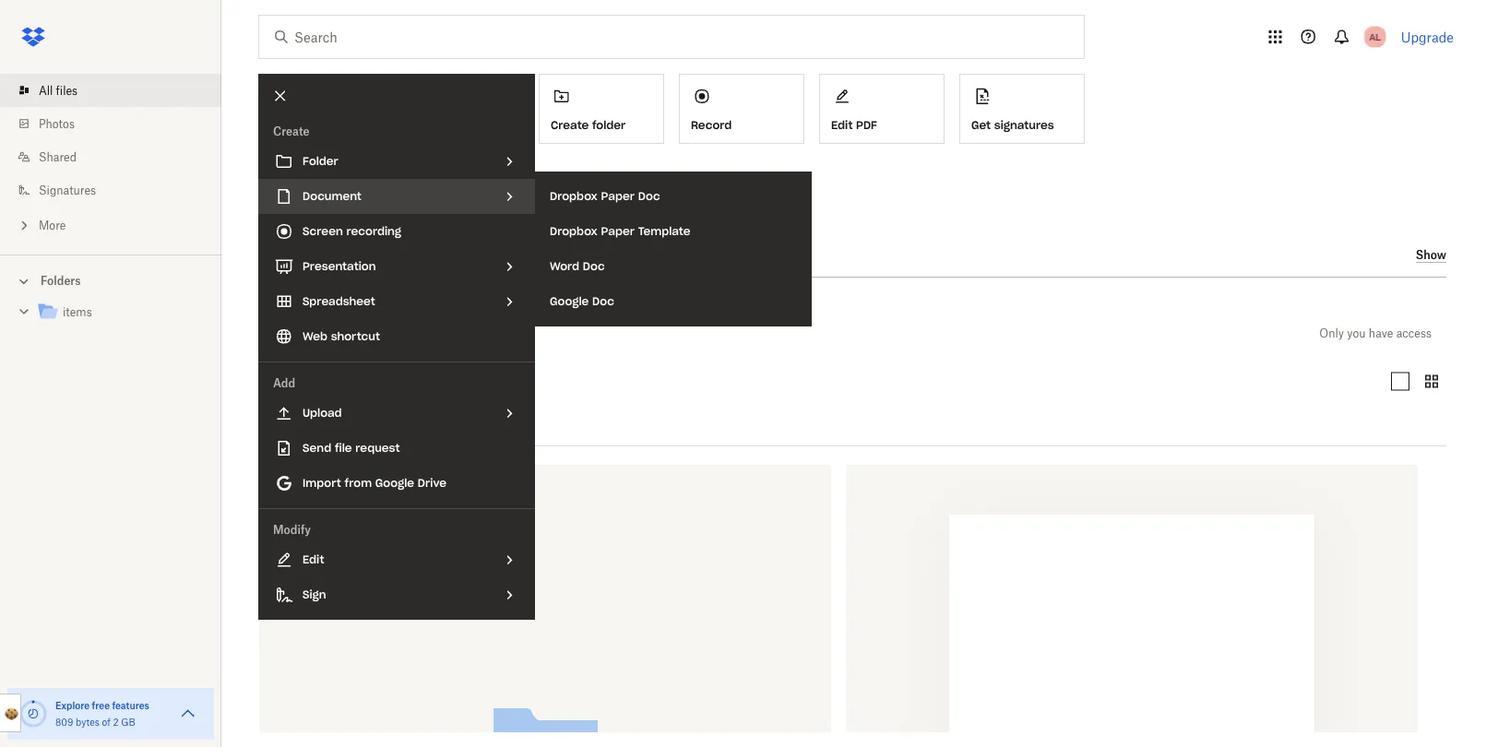 Task type: vqa. For each thing, say whether or not it's contained in the screenshot.
tax
no



Task type: describe. For each thing, give the bounding box(es) containing it.
dropbox image
[[15, 18, 52, 55]]

word
[[550, 259, 579, 274]]

items
[[63, 305, 92, 319]]

edit menu item
[[258, 542, 535, 578]]

quota usage element
[[18, 699, 48, 729]]

suggested from your activity
[[258, 245, 482, 264]]

only
[[1320, 326, 1344, 340]]

files inside list item
[[56, 83, 78, 97]]

folder, items row
[[259, 465, 831, 747]]

document
[[303, 189, 361, 203]]

name
[[258, 420, 296, 436]]

2
[[113, 716, 119, 728]]

import from google drive menu item
[[258, 466, 535, 501]]

name button
[[258, 417, 413, 439]]

signatures
[[994, 118, 1054, 132]]

0 vertical spatial dropbox
[[362, 169, 414, 185]]

document menu item
[[258, 179, 535, 214]]

screen recording
[[303, 224, 401, 238]]

more image
[[15, 216, 33, 235]]

presentation
[[303, 259, 376, 274]]

gb
[[121, 716, 135, 728]]

0 vertical spatial doc
[[638, 189, 660, 203]]

edit for edit
[[303, 553, 324, 567]]

web shortcut
[[303, 329, 380, 344]]

shortcut
[[331, 329, 380, 344]]

record button
[[679, 74, 804, 144]]

create for create
[[273, 124, 310, 138]]

sign menu item
[[258, 578, 535, 613]]

template
[[638, 224, 690, 238]]

get for get started with dropbox
[[258, 169, 281, 185]]

809
[[55, 716, 73, 728]]

dropbox paper doc
[[550, 189, 660, 203]]

folder menu item
[[258, 144, 535, 179]]

get started with dropbox
[[258, 169, 414, 185]]

send file request menu item
[[258, 431, 535, 466]]

activity
[[425, 245, 482, 264]]

signatures link
[[15, 173, 221, 207]]

upgrade link
[[1401, 29, 1454, 45]]

folders button
[[0, 267, 221, 294]]

import from google drive
[[303, 476, 446, 490]]

file
[[335, 441, 352, 455]]

your
[[386, 245, 420, 264]]

paper for doc
[[601, 189, 635, 203]]

shared
[[39, 150, 77, 164]]

doc for word doc
[[583, 259, 605, 274]]

explore
[[55, 700, 90, 711]]

upload
[[303, 406, 342, 420]]

edit pdf button
[[819, 74, 945, 144]]

dropbox for dropbox paper doc
[[550, 189, 598, 203]]

request
[[355, 441, 400, 455]]

create folder
[[551, 118, 626, 132]]

0 vertical spatial google
[[550, 294, 589, 309]]

1 vertical spatial files
[[283, 322, 319, 344]]

recents
[[273, 375, 315, 388]]

shared link
[[15, 140, 221, 173]]

signatures
[[39, 183, 96, 197]]



Task type: locate. For each thing, give the bounding box(es) containing it.
0 horizontal spatial all
[[39, 83, 53, 97]]

started
[[284, 169, 328, 185]]

add
[[273, 376, 295, 390]]

0 vertical spatial edit
[[831, 118, 853, 132]]

paper
[[601, 189, 635, 203], [601, 224, 635, 238]]

create down close icon
[[273, 124, 310, 138]]

doc right word at the top of the page
[[583, 259, 605, 274]]

only you have access
[[1320, 326, 1432, 340]]

import
[[303, 476, 341, 490]]

get inside button
[[971, 118, 991, 132]]

pdf
[[856, 118, 877, 132]]

web
[[303, 329, 327, 344]]

folders
[[41, 274, 81, 288]]

get
[[971, 118, 991, 132], [258, 169, 281, 185]]

0 vertical spatial paper
[[601, 189, 635, 203]]

all
[[39, 83, 53, 97], [258, 322, 278, 344]]

1 horizontal spatial get
[[971, 118, 991, 132]]

0 vertical spatial all
[[39, 83, 53, 97]]

all files up photos
[[39, 83, 78, 97]]

google down send file request menu item
[[375, 476, 414, 490]]

all files link
[[15, 74, 221, 107]]

1 paper from the top
[[601, 189, 635, 203]]

screen recording menu item
[[258, 214, 535, 249]]

file, resume.pdf row
[[846, 465, 1418, 747]]

web shortcut menu item
[[258, 319, 535, 354]]

dropbox paper template
[[550, 224, 690, 238]]

1 from from the top
[[344, 245, 381, 264]]

get signatures
[[971, 118, 1054, 132]]

get left started
[[258, 169, 281, 185]]

menu containing folder
[[258, 74, 535, 620]]

bytes
[[76, 716, 99, 728]]

google down word at the top of the page
[[550, 294, 589, 309]]

google
[[550, 294, 589, 309], [375, 476, 414, 490]]

paper up dropbox paper template
[[601, 189, 635, 203]]

modify
[[273, 523, 311, 536]]

1 vertical spatial get
[[258, 169, 281, 185]]

screen
[[303, 224, 343, 238]]

edit for edit pdf
[[831, 118, 853, 132]]

recents button
[[258, 367, 330, 396]]

1 vertical spatial doc
[[583, 259, 605, 274]]

of
[[102, 716, 110, 728]]

upload menu item
[[258, 396, 535, 431]]

create
[[551, 118, 589, 132], [273, 124, 310, 138]]

more
[[39, 218, 66, 232]]

doc up template
[[638, 189, 660, 203]]

photos link
[[15, 107, 221, 140]]

all left web
[[258, 322, 278, 344]]

1 vertical spatial all files
[[258, 322, 319, 344]]

features
[[112, 700, 149, 711]]

google inside menu item
[[375, 476, 414, 490]]

0 horizontal spatial files
[[56, 83, 78, 97]]

1 vertical spatial from
[[345, 476, 372, 490]]

list containing all files
[[0, 63, 221, 255]]

edit inside button
[[831, 118, 853, 132]]

0 vertical spatial get
[[971, 118, 991, 132]]

all files
[[39, 83, 78, 97], [258, 322, 319, 344]]

from for your
[[344, 245, 381, 264]]

get signatures button
[[959, 74, 1085, 144]]

create inside "menu"
[[273, 124, 310, 138]]

create folder button
[[539, 74, 664, 144]]

word doc
[[550, 259, 605, 274]]

dropbox right with
[[362, 169, 414, 185]]

photos
[[39, 117, 75, 131]]

dropbox
[[362, 169, 414, 185], [550, 189, 598, 203], [550, 224, 598, 238]]

0 vertical spatial from
[[344, 245, 381, 264]]

0 horizontal spatial all files
[[39, 83, 78, 97]]

sign
[[303, 588, 326, 602]]

1 vertical spatial all
[[258, 322, 278, 344]]

0 horizontal spatial create
[[273, 124, 310, 138]]

dropbox up dropbox paper template
[[550, 189, 598, 203]]

edit
[[831, 118, 853, 132], [303, 553, 324, 567]]

files up recents
[[283, 322, 319, 344]]

items link
[[37, 300, 207, 325]]

0 horizontal spatial edit
[[303, 553, 324, 567]]

dropbox for dropbox paper template
[[550, 224, 598, 238]]

create for create folder
[[551, 118, 589, 132]]

have
[[1369, 326, 1393, 340]]

doc
[[638, 189, 660, 203], [583, 259, 605, 274], [592, 294, 614, 309]]

dropbox up word doc
[[550, 224, 598, 238]]

with
[[332, 169, 359, 185]]

1 horizontal spatial all
[[258, 322, 278, 344]]

recording
[[346, 224, 401, 238]]

suggested
[[258, 245, 339, 264]]

1 horizontal spatial google
[[550, 294, 589, 309]]

files
[[56, 83, 78, 97], [283, 322, 319, 344]]

1 horizontal spatial all files
[[258, 322, 319, 344]]

1 horizontal spatial create
[[551, 118, 589, 132]]

spreadsheet menu item
[[258, 284, 535, 319]]

paper for template
[[601, 224, 635, 238]]

get left signatures
[[971, 118, 991, 132]]

from down "screen recording" at the left top
[[344, 245, 381, 264]]

0 horizontal spatial google
[[375, 476, 414, 490]]

from inside menu item
[[345, 476, 372, 490]]

google doc
[[550, 294, 614, 309]]

paper down dropbox paper doc
[[601, 224, 635, 238]]

spreadsheet
[[303, 294, 375, 309]]

create inside create folder button
[[551, 118, 589, 132]]

1 horizontal spatial files
[[283, 322, 319, 344]]

edit inside menu item
[[303, 553, 324, 567]]

all files up recents
[[258, 322, 319, 344]]

drive
[[418, 476, 446, 490]]

list
[[0, 63, 221, 255]]

access
[[1396, 326, 1432, 340]]

files up photos
[[56, 83, 78, 97]]

edit up sign at the bottom left of the page
[[303, 553, 324, 567]]

0 horizontal spatial get
[[258, 169, 281, 185]]

folder
[[303, 154, 338, 168]]

2 vertical spatial doc
[[592, 294, 614, 309]]

create left the folder
[[551, 118, 589, 132]]

doc for google doc
[[592, 294, 614, 309]]

you
[[1347, 326, 1366, 340]]

2 vertical spatial dropbox
[[550, 224, 598, 238]]

send file request
[[303, 441, 400, 455]]

menu
[[258, 74, 535, 620], [535, 172, 812, 327]]

all inside list item
[[39, 83, 53, 97]]

all up photos
[[39, 83, 53, 97]]

edit left pdf
[[831, 118, 853, 132]]

upgrade
[[1401, 29, 1454, 45]]

0 vertical spatial all files
[[39, 83, 78, 97]]

all files inside list item
[[39, 83, 78, 97]]

folder
[[592, 118, 626, 132]]

close image
[[265, 80, 296, 112]]

0 vertical spatial files
[[56, 83, 78, 97]]

get for get signatures
[[971, 118, 991, 132]]

2 from from the top
[[345, 476, 372, 490]]

edit pdf
[[831, 118, 877, 132]]

doc down word doc
[[592, 294, 614, 309]]

from down send file request
[[345, 476, 372, 490]]

presentation menu item
[[258, 249, 535, 284]]

from
[[344, 245, 381, 264], [345, 476, 372, 490]]

1 vertical spatial edit
[[303, 553, 324, 567]]

from for google
[[345, 476, 372, 490]]

free
[[92, 700, 110, 711]]

1 horizontal spatial edit
[[831, 118, 853, 132]]

menu containing dropbox paper doc
[[535, 172, 812, 327]]

record
[[691, 118, 732, 132]]

send
[[303, 441, 331, 455]]

1 vertical spatial dropbox
[[550, 189, 598, 203]]

2 paper from the top
[[601, 224, 635, 238]]

1 vertical spatial google
[[375, 476, 414, 490]]

explore free features 809 bytes of 2 gb
[[55, 700, 149, 728]]

all files list item
[[0, 74, 221, 107]]

1 vertical spatial paper
[[601, 224, 635, 238]]



